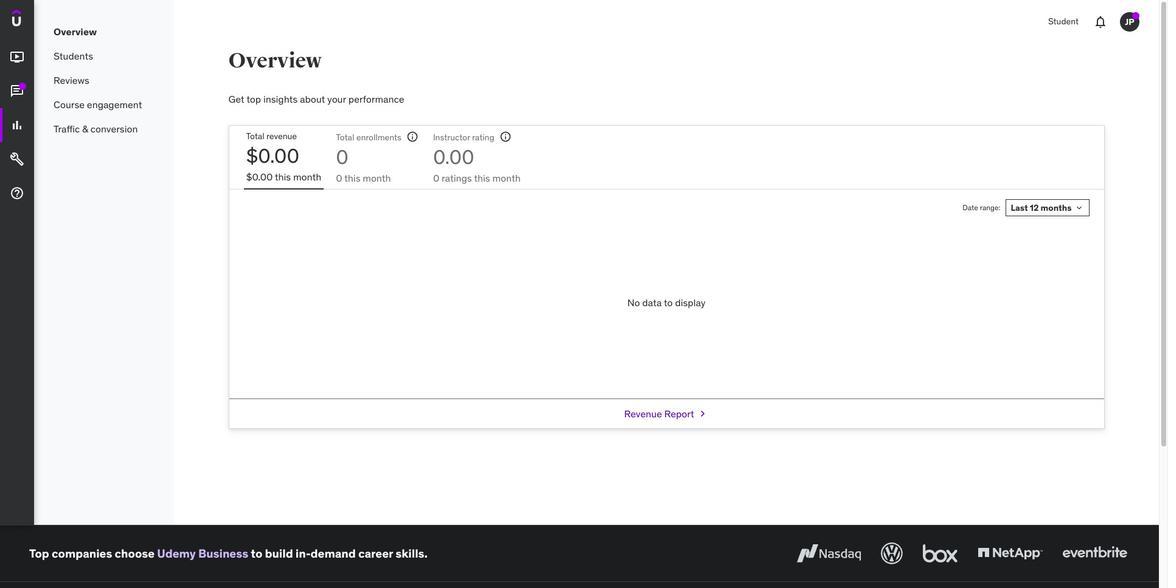 Task type: vqa. For each thing, say whether or not it's contained in the screenshot.
"Premium" on the left top of page
no



Task type: describe. For each thing, give the bounding box(es) containing it.
total revenue $0.00 $0.00 this month
[[246, 131, 321, 183]]

0 for 0
[[336, 172, 342, 184]]

notifications image
[[1093, 15, 1108, 29]]

ratings
[[442, 172, 472, 184]]

1 medium image from the top
[[10, 50, 24, 65]]

you have alerts image
[[1132, 12, 1140, 19]]

0.00 0 ratings this month
[[433, 145, 521, 184]]

display
[[675, 297, 706, 309]]

traffic
[[54, 123, 80, 135]]

small image
[[697, 408, 709, 421]]

top
[[29, 547, 49, 561]]

2 medium image from the top
[[10, 84, 24, 99]]

2 medium image from the top
[[10, 152, 24, 167]]

last 12 months button
[[1005, 200, 1089, 217]]

in-
[[296, 547, 311, 561]]

this inside 0 0 this month
[[344, 172, 360, 184]]

jp link
[[1115, 7, 1144, 37]]

get info image
[[499, 131, 511, 143]]

1 medium image from the top
[[10, 118, 24, 133]]

course engagement link
[[34, 92, 174, 117]]

udemy business link
[[157, 547, 248, 561]]

overview link
[[34, 19, 174, 44]]

no
[[627, 297, 640, 309]]

enrollment
[[356, 132, 397, 143]]

companies
[[52, 547, 112, 561]]

total for total revenue $0.00 $0.00 this month
[[246, 131, 264, 142]]

report
[[664, 408, 694, 420]]

skills.
[[396, 547, 428, 561]]

business
[[198, 547, 248, 561]]

1 $0.00 from the top
[[246, 144, 299, 169]]

student
[[1048, 16, 1079, 27]]

students link
[[34, 44, 174, 68]]

students
[[54, 50, 93, 62]]

instructor
[[433, 132, 470, 143]]

engagement
[[87, 98, 142, 111]]

0 vertical spatial overview
[[54, 25, 97, 38]]

month inside 0 0 this month
[[363, 172, 391, 184]]

your
[[327, 93, 346, 105]]

total for total enrollment
[[336, 132, 354, 143]]

choose
[[115, 547, 155, 561]]

revenue report
[[624, 408, 694, 420]]

last 12 months
[[1011, 202, 1072, 213]]

traffic & conversion link
[[34, 117, 174, 141]]

1 vertical spatial overview
[[228, 48, 322, 74]]

course engagement
[[54, 98, 142, 111]]

1 vertical spatial to
[[251, 547, 262, 561]]

about
[[300, 93, 325, 105]]

revenue report link
[[624, 400, 709, 429]]

top
[[247, 93, 261, 105]]

course
[[54, 98, 85, 111]]



Task type: locate. For each thing, give the bounding box(es) containing it.
2 horizontal spatial this
[[474, 172, 490, 184]]

this down total enrollment
[[344, 172, 360, 184]]

1 horizontal spatial to
[[664, 297, 673, 309]]

0
[[336, 145, 348, 170], [336, 172, 342, 184], [433, 172, 439, 184]]

this down revenue
[[275, 171, 291, 183]]

udemy
[[157, 547, 196, 561]]

1 horizontal spatial overview
[[228, 48, 322, 74]]

0.00
[[433, 145, 474, 170]]

0 for 0.00
[[433, 172, 439, 184]]

0 horizontal spatial total
[[246, 131, 264, 142]]

total left revenue
[[246, 131, 264, 142]]

month down revenue
[[293, 171, 321, 183]]

2 vertical spatial medium image
[[10, 186, 24, 201]]

1 horizontal spatial month
[[363, 172, 391, 184]]

revenue
[[266, 131, 297, 142]]

traffic & conversion
[[54, 123, 138, 135]]

top companies choose udemy business to build in-demand career skills.
[[29, 547, 428, 561]]

this inside 0.00 0 ratings this month
[[474, 172, 490, 184]]

data
[[642, 297, 662, 309]]

jp
[[1125, 16, 1135, 27]]

0 vertical spatial $0.00
[[246, 144, 299, 169]]

medium image
[[10, 50, 24, 65], [10, 84, 24, 99]]

overview up the students
[[54, 25, 97, 38]]

ratin
[[472, 132, 489, 143]]

0 vertical spatial to
[[664, 297, 673, 309]]

&
[[82, 123, 88, 135]]

2 horizontal spatial month
[[492, 172, 521, 184]]

0 horizontal spatial to
[[251, 547, 262, 561]]

student link
[[1041, 7, 1086, 37]]

total enrollment
[[336, 132, 397, 143]]

xsmall image
[[1074, 203, 1084, 213]]

1 horizontal spatial this
[[344, 172, 360, 184]]

g
[[489, 132, 494, 143]]

instructor ratin
[[433, 132, 489, 143]]

revenue
[[624, 408, 662, 420]]

month inside 0.00 0 ratings this month
[[492, 172, 521, 184]]

3 medium image from the top
[[10, 186, 24, 201]]

reviews link
[[34, 68, 174, 92]]

get info image
[[406, 131, 419, 143]]

total
[[246, 131, 264, 142], [336, 132, 354, 143]]

s
[[397, 132, 401, 143]]

0 inside 0.00 0 ratings this month
[[433, 172, 439, 184]]

month inside total revenue $0.00 $0.00 this month
[[293, 171, 321, 183]]

medium image
[[10, 118, 24, 133], [10, 152, 24, 167], [10, 186, 24, 201]]

this right the ratings
[[474, 172, 490, 184]]

last
[[1011, 202, 1028, 213]]

1 vertical spatial medium image
[[10, 152, 24, 167]]

conversion
[[91, 123, 138, 135]]

nasdaq image
[[794, 541, 864, 568]]

build
[[265, 547, 293, 561]]

get
[[228, 93, 244, 105]]

get top insights about your performance
[[228, 93, 404, 105]]

range:
[[980, 203, 1001, 212]]

udemy image
[[12, 10, 68, 31]]

0 vertical spatial medium image
[[10, 118, 24, 133]]

1 vertical spatial $0.00
[[246, 171, 273, 183]]

total inside total revenue $0.00 $0.00 this month
[[246, 131, 264, 142]]

1 horizontal spatial total
[[336, 132, 354, 143]]

overview up insights
[[228, 48, 322, 74]]

to
[[664, 297, 673, 309], [251, 547, 262, 561]]

month
[[293, 171, 321, 183], [363, 172, 391, 184], [492, 172, 521, 184]]

medium image left course on the left of the page
[[10, 84, 24, 99]]

career
[[358, 547, 393, 561]]

0 vertical spatial medium image
[[10, 50, 24, 65]]

0 horizontal spatial month
[[293, 171, 321, 183]]

1 vertical spatial medium image
[[10, 84, 24, 99]]

demand
[[311, 547, 356, 561]]

to right data
[[664, 297, 673, 309]]

$0.00
[[246, 144, 299, 169], [246, 171, 273, 183]]

date
[[963, 203, 978, 212]]

month down enrollment on the top left of the page
[[363, 172, 391, 184]]

0 horizontal spatial overview
[[54, 25, 97, 38]]

date range:
[[963, 203, 1001, 212]]

12
[[1030, 202, 1039, 213]]

box image
[[920, 541, 961, 568]]

2 $0.00 from the top
[[246, 171, 273, 183]]

performance
[[348, 93, 404, 105]]

to left build
[[251, 547, 262, 561]]

overview
[[54, 25, 97, 38], [228, 48, 322, 74]]

no data to display
[[627, 297, 706, 309]]

reviews
[[54, 74, 89, 86]]

insights
[[263, 93, 298, 105]]

months
[[1041, 202, 1072, 213]]

total left enrollment on the top left of the page
[[336, 132, 354, 143]]

this
[[275, 171, 291, 183], [344, 172, 360, 184], [474, 172, 490, 184]]

eventbrite image
[[1060, 541, 1130, 568]]

volkswagen image
[[879, 541, 905, 568]]

0 0 this month
[[336, 145, 391, 184]]

this inside total revenue $0.00 $0.00 this month
[[275, 171, 291, 183]]

month down get info image
[[492, 172, 521, 184]]

0 horizontal spatial this
[[275, 171, 291, 183]]

netapp image
[[975, 541, 1045, 568]]

medium image down 'udemy' image
[[10, 50, 24, 65]]



